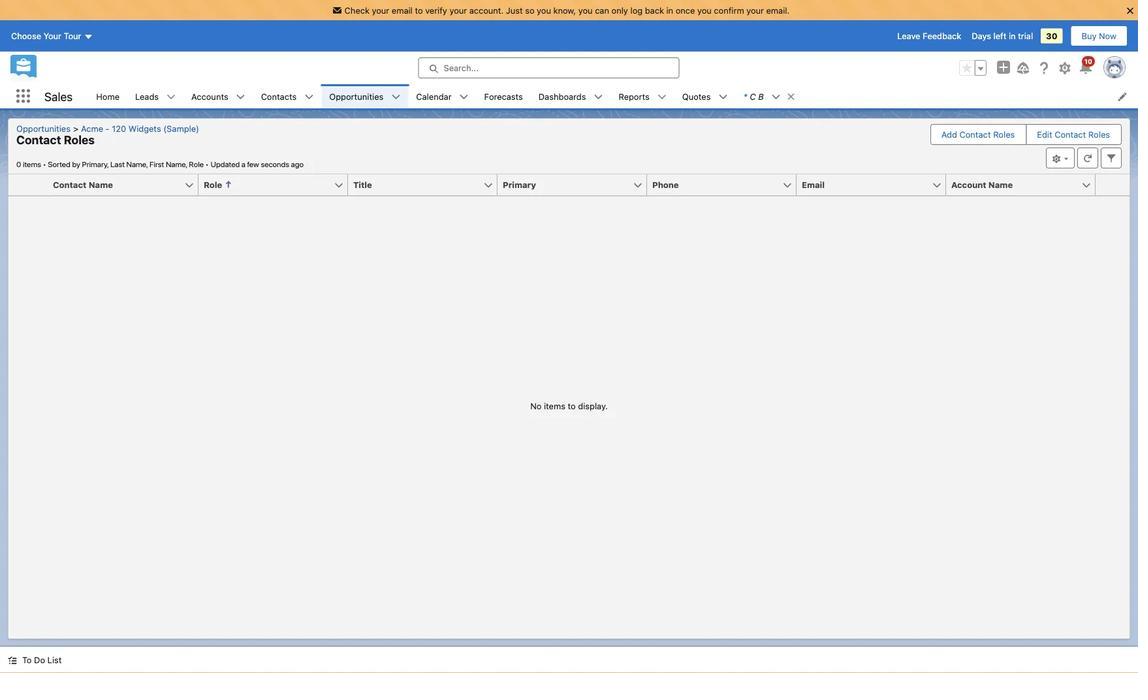 Task type: locate. For each thing, give the bounding box(es) containing it.
role inside button
[[204, 180, 222, 190]]

items right 0
[[23, 159, 41, 168]]

list item
[[736, 84, 802, 108]]

0 horizontal spatial you
[[537, 5, 551, 15]]

0 horizontal spatial roles
[[64, 133, 95, 147]]

sales
[[44, 89, 73, 103]]

1 horizontal spatial name
[[988, 180, 1013, 190]]

text default image for calendar
[[459, 92, 469, 102]]

0 horizontal spatial name,
[[126, 159, 148, 168]]

you right the once in the right of the page
[[697, 5, 712, 15]]

text default image for reports
[[657, 92, 667, 102]]

opportunities link
[[321, 84, 391, 108], [16, 123, 76, 133]]

roles inside button
[[993, 130, 1015, 139]]

text default image for dashboards
[[594, 92, 603, 102]]

contact roles|contact roles|list view element
[[8, 118, 1130, 639]]

name, right the first
[[166, 159, 187, 168]]

account
[[951, 180, 986, 190]]

you
[[537, 5, 551, 15], [578, 5, 593, 15], [697, 5, 712, 15]]

1 vertical spatial to
[[568, 401, 576, 411]]

b
[[758, 91, 764, 101]]

1 horizontal spatial role
[[204, 180, 222, 190]]

text default image left to
[[8, 656, 17, 665]]

1 horizontal spatial items
[[544, 401, 565, 411]]

1 horizontal spatial in
[[1009, 31, 1016, 41]]

2 horizontal spatial you
[[697, 5, 712, 15]]

0 horizontal spatial items
[[23, 159, 41, 168]]

text default image inside contacts list item
[[304, 92, 314, 102]]

1 your from the left
[[372, 5, 389, 15]]

0 vertical spatial opportunities
[[329, 91, 383, 101]]

1 horizontal spatial roles
[[993, 130, 1015, 139]]

1 horizontal spatial your
[[450, 5, 467, 15]]

back
[[645, 5, 664, 15]]

contacts list item
[[253, 84, 321, 108]]

text default image inside leads list item
[[167, 92, 176, 102]]

leads link
[[127, 84, 167, 108]]

• left sorted
[[43, 159, 46, 168]]

phone button
[[647, 174, 782, 195]]

text default image for contacts
[[304, 92, 314, 102]]

opportunities list item
[[321, 84, 408, 108]]

2 • from the left
[[205, 159, 209, 168]]

text default image inside "accounts" list item
[[236, 92, 245, 102]]

0 horizontal spatial name
[[89, 180, 113, 190]]

1 vertical spatial role
[[204, 180, 222, 190]]

text default image inside calendar 'list item'
[[459, 92, 469, 102]]

reports
[[619, 91, 650, 101]]

• left updated
[[205, 159, 209, 168]]

0 items • sorted by primary, last name, first name, role • updated a few seconds ago
[[16, 159, 304, 168]]

1 vertical spatial in
[[1009, 31, 1016, 41]]

text default image inside the quotes list item
[[719, 92, 728, 102]]

confirm
[[714, 5, 744, 15]]

acme - 120 widgets (sample)
[[81, 123, 199, 133]]

roles inside "button"
[[1088, 130, 1110, 139]]

your right verify
[[450, 5, 467, 15]]

check
[[345, 5, 370, 15]]

to inside contact roles|contact roles|list view element
[[568, 401, 576, 411]]

(sample)
[[163, 123, 199, 133]]

1 horizontal spatial to
[[568, 401, 576, 411]]

0 horizontal spatial opportunities link
[[16, 123, 76, 133]]

you right so
[[537, 5, 551, 15]]

* c b
[[743, 91, 764, 101]]

phone
[[652, 180, 679, 190]]

your
[[44, 31, 61, 41]]

text default image inside the dashboards list item
[[594, 92, 603, 102]]

name, right "last"
[[126, 159, 148, 168]]

role down updated
[[204, 180, 222, 190]]

your
[[372, 5, 389, 15], [450, 5, 467, 15], [746, 5, 764, 15]]

2 name from the left
[[988, 180, 1013, 190]]

1 vertical spatial items
[[544, 401, 565, 411]]

2 horizontal spatial your
[[746, 5, 764, 15]]

1 name, from the left
[[126, 159, 148, 168]]

contact name button
[[48, 174, 184, 195]]

tour
[[64, 31, 81, 41]]

3 text default image from the left
[[236, 92, 245, 102]]

opportunities inside list item
[[329, 91, 383, 101]]

to left display.
[[568, 401, 576, 411]]

5 text default image from the left
[[459, 92, 469, 102]]

home
[[96, 91, 120, 101]]

in
[[666, 5, 673, 15], [1009, 31, 1016, 41]]

opportunities
[[329, 91, 383, 101], [16, 123, 70, 133]]

contact name element
[[48, 174, 206, 196]]

4 text default image from the left
[[304, 92, 314, 102]]

text default image left *
[[719, 92, 728, 102]]

text default image inside reports list item
[[657, 92, 667, 102]]

check your email to verify your account. just so you know, you can only log back in once you confirm your email.
[[345, 5, 790, 15]]

6 text default image from the left
[[657, 92, 667, 102]]

0 vertical spatial role
[[189, 159, 204, 168]]

roles up the by
[[64, 133, 95, 147]]

items for 0
[[23, 159, 41, 168]]

text default image inside to do list button
[[8, 656, 17, 665]]

7 text default image from the left
[[772, 92, 781, 102]]

contact right edit
[[1055, 130, 1086, 139]]

in right the back
[[666, 5, 673, 15]]

acme - 120 widgets (sample) link
[[76, 123, 204, 133]]

•
[[43, 159, 46, 168], [205, 159, 209, 168]]

your left email.
[[746, 5, 764, 15]]

contact roles status
[[16, 159, 211, 168]]

0 horizontal spatial •
[[43, 159, 46, 168]]

roles left edit
[[993, 130, 1015, 139]]

contact down the by
[[53, 180, 86, 190]]

name right account
[[988, 180, 1013, 190]]

0 vertical spatial to
[[415, 5, 423, 15]]

by
[[72, 159, 80, 168]]

reports link
[[611, 84, 657, 108]]

to right email at the top of the page
[[415, 5, 423, 15]]

dashboards link
[[531, 84, 594, 108]]

account name element
[[946, 174, 1103, 196]]

1 • from the left
[[43, 159, 46, 168]]

days left in trial
[[972, 31, 1033, 41]]

name
[[89, 180, 113, 190], [988, 180, 1013, 190]]

account name button
[[946, 174, 1081, 195]]

to do list
[[22, 655, 62, 665]]

1 vertical spatial opportunities
[[16, 123, 70, 133]]

primary,
[[82, 159, 109, 168]]

role left updated
[[189, 159, 204, 168]]

1 horizontal spatial you
[[578, 5, 593, 15]]

add
[[941, 130, 957, 139]]

1 horizontal spatial •
[[205, 159, 209, 168]]

sorted
[[48, 159, 70, 168]]

contact right add
[[960, 130, 991, 139]]

1 horizontal spatial opportunities
[[329, 91, 383, 101]]

0 horizontal spatial opportunities
[[16, 123, 70, 133]]

now
[[1099, 31, 1117, 41]]

name down primary,
[[89, 180, 113, 190]]

0 vertical spatial items
[[23, 159, 41, 168]]

items right the no
[[544, 401, 565, 411]]

items
[[23, 159, 41, 168], [544, 401, 565, 411]]

in right left
[[1009, 31, 1016, 41]]

list item containing *
[[736, 84, 802, 108]]

leads
[[135, 91, 159, 101]]

0 horizontal spatial your
[[372, 5, 389, 15]]

can
[[595, 5, 609, 15]]

2 horizontal spatial roles
[[1088, 130, 1110, 139]]

-
[[106, 123, 109, 133]]

your left email at the top of the page
[[372, 5, 389, 15]]

you left can
[[578, 5, 593, 15]]

leave feedback
[[897, 31, 961, 41]]

quotes
[[682, 91, 711, 101]]

text default image
[[787, 92, 796, 101], [167, 92, 176, 102], [236, 92, 245, 102], [304, 92, 314, 102], [459, 92, 469, 102], [657, 92, 667, 102], [772, 92, 781, 102]]

roles
[[993, 130, 1015, 139], [1088, 130, 1110, 139], [64, 133, 95, 147]]

1 text default image from the left
[[787, 92, 796, 101]]

text default image left calendar link at the left top
[[391, 92, 400, 102]]

1 horizontal spatial name,
[[166, 159, 187, 168]]

group
[[959, 60, 987, 76]]

list containing home
[[88, 84, 1138, 108]]

2 text default image from the left
[[167, 92, 176, 102]]

roles up action image
[[1088, 130, 1110, 139]]

leave
[[897, 31, 920, 41]]

0 vertical spatial opportunities link
[[321, 84, 391, 108]]

action element
[[1096, 174, 1130, 196]]

to
[[415, 5, 423, 15], [568, 401, 576, 411]]

text default image
[[391, 92, 400, 102], [594, 92, 603, 102], [719, 92, 728, 102], [8, 656, 17, 665]]

list
[[88, 84, 1138, 108]]

text default image inside opportunities list item
[[391, 92, 400, 102]]

role
[[189, 159, 204, 168], [204, 180, 222, 190]]

item number element
[[8, 174, 48, 196]]

1 vertical spatial opportunities link
[[16, 123, 76, 133]]

do
[[34, 655, 45, 665]]

accounts
[[191, 91, 228, 101]]

contacts
[[261, 91, 297, 101]]

contact
[[960, 130, 991, 139], [1055, 130, 1086, 139], [16, 133, 61, 147], [53, 180, 86, 190]]

name,
[[126, 159, 148, 168], [166, 159, 187, 168]]

text default image left reports
[[594, 92, 603, 102]]

1 name from the left
[[89, 180, 113, 190]]

1 horizontal spatial opportunities link
[[321, 84, 391, 108]]

0 vertical spatial in
[[666, 5, 673, 15]]

primary element
[[498, 174, 655, 196]]

feedback
[[923, 31, 961, 41]]



Task type: describe. For each thing, give the bounding box(es) containing it.
120
[[112, 123, 126, 133]]

0 horizontal spatial in
[[666, 5, 673, 15]]

contact up 0
[[16, 133, 61, 147]]

buy now button
[[1071, 26, 1128, 46]]

forecasts link
[[476, 84, 531, 108]]

buy now
[[1082, 31, 1117, 41]]

add contact roles
[[941, 130, 1015, 139]]

account name
[[951, 180, 1013, 190]]

roles for edit contact roles
[[1088, 130, 1110, 139]]

items for no
[[544, 401, 565, 411]]

2 you from the left
[[578, 5, 593, 15]]

to do list button
[[0, 647, 69, 673]]

acme
[[81, 123, 103, 133]]

action image
[[1096, 174, 1130, 195]]

trial
[[1018, 31, 1033, 41]]

updated
[[211, 159, 240, 168]]

accounts link
[[184, 84, 236, 108]]

0 horizontal spatial to
[[415, 5, 423, 15]]

edit contact roles button
[[1027, 125, 1120, 144]]

calendar link
[[408, 84, 459, 108]]

buy
[[1082, 31, 1097, 41]]

a
[[241, 159, 245, 168]]

contact roles
[[16, 133, 95, 147]]

email element
[[797, 174, 954, 196]]

roles for add contact roles
[[993, 130, 1015, 139]]

3 your from the left
[[746, 5, 764, 15]]

10 button
[[1078, 56, 1095, 76]]

name for contact name
[[89, 180, 113, 190]]

c
[[750, 91, 756, 101]]

choose your tour
[[11, 31, 81, 41]]

0 horizontal spatial role
[[189, 159, 204, 168]]

contact name
[[53, 180, 113, 190]]

display.
[[578, 401, 608, 411]]

just
[[506, 5, 523, 15]]

role button
[[198, 174, 334, 195]]

to
[[22, 655, 32, 665]]

dashboards
[[539, 91, 586, 101]]

email
[[392, 5, 413, 15]]

leads list item
[[127, 84, 184, 108]]

accounts list item
[[184, 84, 253, 108]]

1 you from the left
[[537, 5, 551, 15]]

phone element
[[647, 174, 804, 196]]

2 your from the left
[[450, 5, 467, 15]]

seconds
[[261, 159, 289, 168]]

verify
[[425, 5, 447, 15]]

add contact roles button
[[931, 125, 1025, 144]]

0
[[16, 159, 21, 168]]

account.
[[469, 5, 504, 15]]

ago
[[291, 159, 304, 168]]

calendar
[[416, 91, 452, 101]]

forecasts
[[484, 91, 523, 101]]

opportunities inside contact roles|contact roles|list view element
[[16, 123, 70, 133]]

email.
[[766, 5, 790, 15]]

days
[[972, 31, 991, 41]]

contacts link
[[253, 84, 304, 108]]

so
[[525, 5, 534, 15]]

dashboards list item
[[531, 84, 611, 108]]

few
[[247, 159, 259, 168]]

only
[[612, 5, 628, 15]]

edit contact roles
[[1037, 130, 1110, 139]]

*
[[743, 91, 747, 101]]

2 name, from the left
[[166, 159, 187, 168]]

edit
[[1037, 130, 1052, 139]]

role element
[[198, 174, 356, 196]]

title button
[[348, 174, 483, 195]]

calendar list item
[[408, 84, 476, 108]]

primary
[[503, 180, 536, 190]]

search... button
[[418, 58, 679, 78]]

text default image for quotes
[[719, 92, 728, 102]]

last
[[110, 159, 125, 168]]

title element
[[348, 174, 505, 196]]

no items to display.
[[530, 401, 608, 411]]

no
[[530, 401, 542, 411]]

text default image for opportunities
[[391, 92, 400, 102]]

text default image for leads
[[167, 92, 176, 102]]

log
[[630, 5, 643, 15]]

first
[[150, 159, 164, 168]]

30
[[1046, 31, 1057, 41]]

email button
[[797, 174, 932, 195]]

item number image
[[8, 174, 48, 195]]

10
[[1084, 58, 1092, 65]]

home link
[[88, 84, 127, 108]]

widgets
[[128, 123, 161, 133]]

text default image for accounts
[[236, 92, 245, 102]]

contact inside "button"
[[1055, 130, 1086, 139]]

reports list item
[[611, 84, 674, 108]]

know,
[[553, 5, 576, 15]]

left
[[993, 31, 1006, 41]]

list
[[47, 655, 62, 665]]

leave feedback link
[[897, 31, 961, 41]]

search...
[[444, 63, 479, 73]]

3 you from the left
[[697, 5, 712, 15]]

quotes link
[[674, 84, 719, 108]]

name for account name
[[988, 180, 1013, 190]]

choose your tour button
[[10, 26, 94, 46]]

choose
[[11, 31, 41, 41]]

quotes list item
[[674, 84, 736, 108]]

title
[[353, 180, 372, 190]]



Task type: vqa. For each thing, say whether or not it's contained in the screenshot.
the bottommost items
yes



